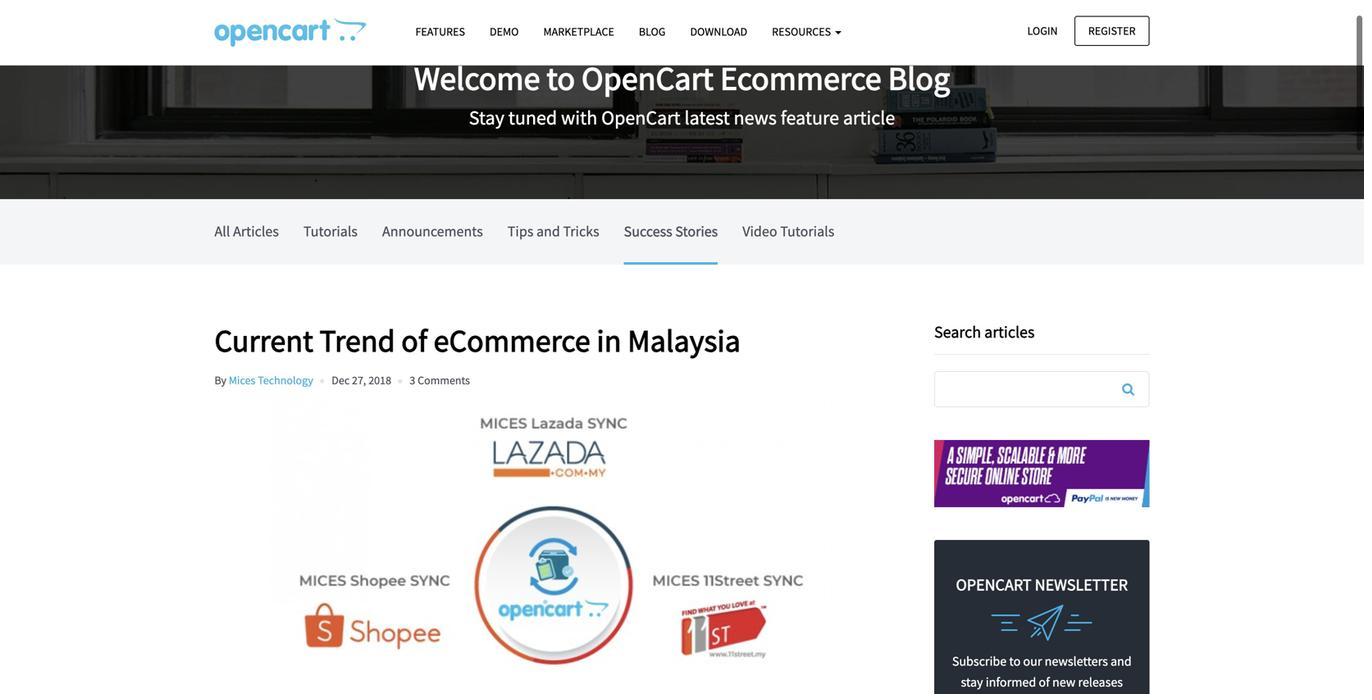 Task type: locate. For each thing, give the bounding box(es) containing it.
3
[[410, 373, 415, 388]]

tutorials right articles
[[303, 222, 358, 241]]

0 vertical spatial and
[[537, 222, 560, 241]]

1 horizontal spatial blog
[[888, 58, 950, 99]]

register link
[[1075, 16, 1150, 46]]

of
[[401, 321, 427, 361], [1039, 675, 1050, 691]]

news
[[734, 106, 777, 130]]

27,
[[352, 373, 366, 388]]

tutorials
[[303, 222, 358, 241], [780, 222, 835, 241]]

blog left download
[[639, 24, 666, 39]]

demo
[[490, 24, 519, 39]]

login link
[[1014, 16, 1072, 46]]

with
[[561, 106, 598, 130]]

video
[[743, 222, 777, 241]]

to inside subscribe to our newsletters and stay informed of new release
[[1010, 654, 1021, 670]]

mices
[[229, 373, 255, 388]]

dec 27, 2018
[[332, 373, 391, 388]]

tutorials link
[[303, 199, 358, 263]]

1 vertical spatial and
[[1111, 654, 1132, 670]]

ecommerce
[[434, 321, 591, 361]]

to
[[547, 58, 575, 99], [1010, 654, 1021, 670]]

1 horizontal spatial of
[[1039, 675, 1050, 691]]

0 horizontal spatial to
[[547, 58, 575, 99]]

video tutorials link
[[743, 199, 835, 263]]

search image
[[1122, 383, 1135, 396]]

0 vertical spatial to
[[547, 58, 575, 99]]

tutorials right video
[[780, 222, 835, 241]]

our
[[1023, 654, 1042, 670]]

and
[[537, 222, 560, 241], [1111, 654, 1132, 670]]

announcements
[[382, 222, 483, 241]]

stories
[[676, 222, 718, 241]]

of up 3
[[401, 321, 427, 361]]

opencart right with
[[602, 106, 681, 130]]

1 horizontal spatial to
[[1010, 654, 1021, 670]]

opencart - blog image
[[215, 17, 366, 47]]

blog
[[639, 24, 666, 39], [888, 58, 950, 99]]

search articles
[[935, 322, 1035, 343]]

demo link
[[478, 17, 531, 46]]

0 horizontal spatial and
[[537, 222, 560, 241]]

newsletters
[[1045, 654, 1108, 670]]

to up with
[[547, 58, 575, 99]]

2018
[[369, 373, 391, 388]]

subscribe
[[952, 654, 1007, 670]]

of inside subscribe to our newsletters and stay informed of new release
[[1039, 675, 1050, 691]]

informed
[[986, 675, 1036, 691]]

1 vertical spatial to
[[1010, 654, 1021, 670]]

0 vertical spatial of
[[401, 321, 427, 361]]

newsletter
[[1035, 575, 1128, 596]]

0 horizontal spatial blog
[[639, 24, 666, 39]]

tutorials inside video tutorials link
[[780, 222, 835, 241]]

video tutorials
[[743, 222, 835, 241]]

stay
[[961, 675, 983, 691]]

all
[[215, 222, 230, 241]]

and right 'newsletters' in the right bottom of the page
[[1111, 654, 1132, 670]]

marketplace link
[[531, 17, 627, 46]]

1 horizontal spatial and
[[1111, 654, 1132, 670]]

opencart up subscribe on the bottom right
[[956, 575, 1032, 596]]

0 vertical spatial opencart
[[582, 58, 714, 99]]

current trend of  ecommerce in malaysia image
[[215, 401, 894, 687]]

2 vertical spatial opencart
[[956, 575, 1032, 596]]

subscribe to our newsletters and stay informed of new release
[[952, 654, 1132, 695]]

to inside welcome to opencart ecommerce blog stay tuned with opencart latest news feature article
[[547, 58, 575, 99]]

blog up article
[[888, 58, 950, 99]]

1 vertical spatial of
[[1039, 675, 1050, 691]]

and right tips
[[537, 222, 560, 241]]

opencart down blog link
[[582, 58, 714, 99]]

0 horizontal spatial tutorials
[[303, 222, 358, 241]]

tips and tricks link
[[508, 199, 599, 263]]

None text field
[[935, 372, 1149, 407]]

2 tutorials from the left
[[780, 222, 835, 241]]

resources
[[772, 24, 834, 39]]

to left the our
[[1010, 654, 1021, 670]]

success stories
[[624, 222, 718, 241]]

features
[[416, 24, 465, 39]]

1 horizontal spatial tutorials
[[780, 222, 835, 241]]

1 vertical spatial opencart
[[602, 106, 681, 130]]

in
[[597, 321, 622, 361]]

to for subscribe
[[1010, 654, 1021, 670]]

article
[[843, 106, 895, 130]]

1 tutorials from the left
[[303, 222, 358, 241]]

of left new
[[1039, 675, 1050, 691]]

opencart
[[582, 58, 714, 99], [602, 106, 681, 130], [956, 575, 1032, 596]]

register
[[1089, 23, 1136, 38]]

announcements link
[[382, 199, 483, 263]]

1 vertical spatial blog
[[888, 58, 950, 99]]

current
[[215, 321, 313, 361]]

features link
[[403, 17, 478, 46]]



Task type: describe. For each thing, give the bounding box(es) containing it.
resources link
[[760, 17, 854, 46]]

blog link
[[627, 17, 678, 46]]

new
[[1053, 675, 1076, 691]]

welcome to opencart ecommerce blog stay tuned with opencart latest news feature article
[[414, 58, 950, 130]]

latest
[[685, 106, 730, 130]]

feature
[[781, 106, 839, 130]]

search
[[935, 322, 981, 343]]

login
[[1028, 23, 1058, 38]]

download
[[690, 24, 748, 39]]

download link
[[678, 17, 760, 46]]

all articles
[[215, 222, 279, 241]]

success
[[624, 222, 673, 241]]

0 horizontal spatial of
[[401, 321, 427, 361]]

current trend of ecommerce in malaysia
[[215, 321, 741, 361]]

0 vertical spatial blog
[[639, 24, 666, 39]]

3 comments
[[410, 373, 470, 388]]

current trend of ecommerce in malaysia link
[[215, 321, 910, 361]]

tricks
[[563, 222, 599, 241]]

stay
[[469, 106, 505, 130]]

and inside subscribe to our newsletters and stay informed of new release
[[1111, 654, 1132, 670]]

technology
[[258, 373, 313, 388]]

tips and tricks
[[508, 222, 599, 241]]

trend
[[320, 321, 395, 361]]

tips
[[508, 222, 534, 241]]

comments
[[418, 373, 470, 388]]

ecommerce
[[720, 58, 882, 99]]

by
[[215, 373, 227, 388]]

success stories link
[[624, 199, 718, 263]]

all articles link
[[215, 199, 279, 263]]

mices technology link
[[229, 373, 313, 388]]

marketplace
[[544, 24, 614, 39]]

tuned
[[508, 106, 557, 130]]

welcome
[[414, 58, 540, 99]]

blog inside welcome to opencart ecommerce blog stay tuned with opencart latest news feature article
[[888, 58, 950, 99]]

malaysia
[[628, 321, 741, 361]]

to for welcome
[[547, 58, 575, 99]]

opencart newsletter
[[956, 575, 1128, 596]]

dec
[[332, 373, 350, 388]]

by mices technology
[[215, 373, 313, 388]]

articles
[[985, 322, 1035, 343]]

articles
[[233, 222, 279, 241]]



Task type: vqa. For each thing, say whether or not it's contained in the screenshot.
video tutorials
yes



